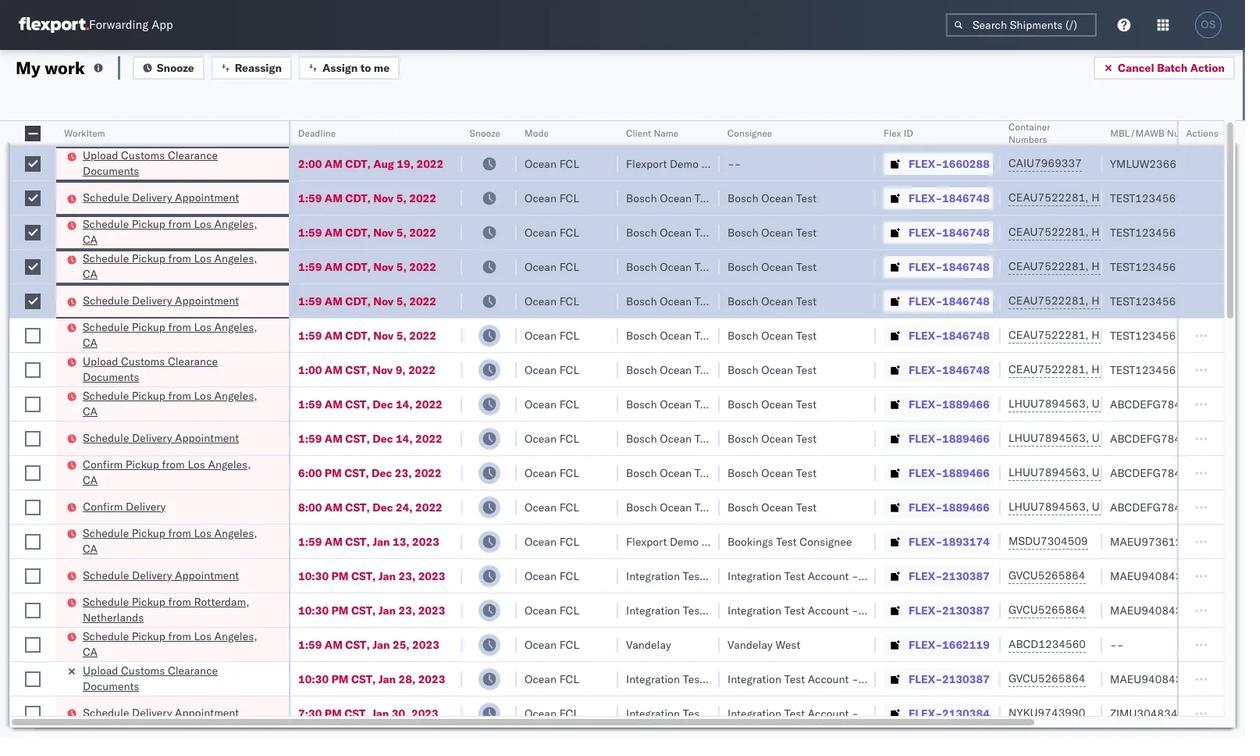 Task type: locate. For each thing, give the bounding box(es) containing it.
ca inside 'confirm pickup from los angeles, ca'
[[83, 473, 98, 487]]

jan
[[373, 535, 390, 549], [379, 569, 396, 583], [379, 603, 396, 617], [373, 638, 390, 652], [379, 672, 396, 686], [372, 707, 389, 721]]

gvcu5265864
[[1009, 569, 1086, 583], [1009, 603, 1086, 617], [1009, 672, 1086, 686]]

1 horizontal spatial vandelay
[[728, 638, 773, 652]]

6 hlxu6269489, from the top
[[1092, 362, 1172, 376]]

angeles, inside 'confirm pickup from los angeles, ca'
[[208, 457, 251, 471]]

hlxu8034992 for 1:00 am cst, nov 9, 2022's upload customs clearance documents button
[[1175, 362, 1246, 376]]

uetu5238478 for confirm pickup from los angeles, ca
[[1093, 466, 1169, 480]]

1 flexport from the top
[[626, 157, 667, 171]]

am for schedule pickup from los angeles, ca link associated with 4th schedule pickup from los angeles, ca 'button' from the top of the page
[[325, 397, 343, 411]]

1 vertical spatial demo
[[670, 535, 699, 549]]

1 customs from the top
[[121, 148, 165, 162]]

hlxu6269489,
[[1092, 191, 1172, 205], [1092, 225, 1172, 239], [1092, 259, 1172, 273], [1092, 294, 1172, 308], [1092, 328, 1172, 342], [1092, 362, 1172, 376]]

integration
[[728, 569, 782, 583], [728, 603, 782, 617], [728, 672, 782, 686], [728, 707, 782, 721]]

1:59 am cdt, nov 5, 2022
[[298, 191, 437, 205], [298, 225, 437, 239], [298, 260, 437, 274], [298, 294, 437, 308], [298, 328, 437, 343]]

numbers up ymluw236679313
[[1168, 127, 1206, 139]]

1:59 am cst, dec 14, 2022 down 1:00 am cst, nov 9, 2022
[[298, 397, 443, 411]]

1 vertical spatial 23,
[[399, 569, 416, 583]]

test123456
[[1111, 191, 1177, 205], [1111, 225, 1177, 239], [1111, 260, 1177, 274], [1111, 294, 1177, 308], [1111, 328, 1177, 343], [1111, 363, 1177, 377]]

forwarding
[[89, 18, 149, 32]]

9 am from the top
[[325, 432, 343, 446]]

flex id button
[[876, 124, 986, 140]]

ceau7522281, hlxu6269489, hlxu8034992 for sixth schedule pickup from los angeles, ca 'button' from the bottom of the page
[[1009, 225, 1246, 239]]

1 vertical spatial upload customs clearance documents link
[[83, 353, 269, 385]]

1 vertical spatial confirm
[[83, 500, 123, 514]]

7 1:59 from the top
[[298, 432, 322, 446]]

9 ocean fcl from the top
[[525, 432, 580, 446]]

flex-1662119
[[909, 638, 990, 652]]

numbers inside container numbers
[[1009, 134, 1048, 145]]

7 fcl from the top
[[560, 363, 580, 377]]

1 upload from the top
[[83, 148, 118, 162]]

1 vertical spatial 10:30 pm cst, jan 23, 2023
[[298, 603, 446, 617]]

confirm pickup from los angeles, ca link
[[83, 457, 269, 488]]

0 vertical spatial gvcu5265864
[[1009, 569, 1086, 583]]

1 vertical spatial upload customs clearance documents button
[[83, 353, 269, 386]]

1 maeu9408431 from the top
[[1111, 569, 1190, 583]]

2 1:59 am cdt, nov 5, 2022 from the top
[[298, 225, 437, 239]]

flex-1893174
[[909, 535, 990, 549]]

appointment for 7:30 pm cst, jan 30, 2023
[[175, 706, 239, 720]]

0 vertical spatial upload
[[83, 148, 118, 162]]

1 integration from the top
[[728, 569, 782, 583]]

3 1889466 from the top
[[943, 466, 990, 480]]

jan left 13,
[[373, 535, 390, 549]]

1 10:30 pm cst, jan 23, 2023 from the top
[[298, 569, 446, 583]]

1 horizontal spatial snooze
[[470, 127, 501, 139]]

2 1846748 from the top
[[943, 225, 990, 239]]

schedule delivery appointment
[[83, 191, 239, 205], [83, 294, 239, 308], [83, 431, 239, 445], [83, 568, 239, 582], [83, 706, 239, 720]]

flex- for schedule pickup from los angeles, ca link corresponding to fifth schedule pickup from los angeles, ca 'button' from the top
[[909, 535, 943, 549]]

ymluw236679313
[[1111, 157, 1211, 171]]

1 vertical spatial flexport demo consignee
[[626, 535, 754, 549]]

-- right the "abcd1234560"
[[1111, 638, 1124, 652]]

2 upload from the top
[[83, 354, 118, 368]]

flexport for --
[[626, 157, 667, 171]]

snooze left mode
[[470, 127, 501, 139]]

23,
[[395, 466, 412, 480], [399, 569, 416, 583], [399, 603, 416, 617]]

1 vertical spatial gvcu5265864
[[1009, 603, 1086, 617]]

23, up "24,"
[[395, 466, 412, 480]]

demo down name
[[670, 157, 699, 171]]

17 flex- from the top
[[909, 707, 943, 721]]

2 lhuu7894563, uetu5238478 from the top
[[1009, 431, 1169, 445]]

5 schedule pickup from los angeles, ca link from the top
[[83, 525, 269, 557]]

2023 right 13,
[[413, 535, 440, 549]]

schedule delivery appointment link
[[83, 190, 239, 205], [83, 293, 239, 309], [83, 430, 239, 446], [83, 567, 239, 583], [83, 705, 239, 721]]

4 1889466 from the top
[[943, 500, 990, 514]]

11 ocean fcl from the top
[[525, 500, 580, 514]]

resize handle column header for deadline
[[444, 121, 462, 737]]

2 vertical spatial customs
[[121, 664, 165, 678]]

1 clearance from the top
[[168, 148, 218, 162]]

hlxu6269489, for fifth schedule pickup from los angeles, ca 'button' from the bottom of the page
[[1092, 259, 1172, 273]]

14, up '6:00 pm cst, dec 23, 2022'
[[396, 432, 413, 446]]

10:30 pm cst, jan 23, 2023 up 1:59 am cst, jan 25, 2023
[[298, 603, 446, 617]]

upload customs clearance documents button for 1:00 am cst, nov 9, 2022
[[83, 353, 269, 386]]

3 ceau7522281, hlxu6269489, hlxu8034992 from the top
[[1009, 259, 1246, 273]]

mbl/mawb
[[1111, 127, 1165, 139]]

1846748 for 4th schedule pickup from los angeles, ca 'button' from the bottom
[[943, 328, 990, 343]]

2 vertical spatial 2130387
[[943, 672, 990, 686]]

0 vertical spatial flex-2130387
[[909, 569, 990, 583]]

schedule pickup from rotterdam, netherlands button
[[83, 594, 269, 627]]

12 ocean fcl from the top
[[525, 535, 580, 549]]

ceau7522281,
[[1009, 191, 1089, 205], [1009, 225, 1089, 239], [1009, 259, 1089, 273], [1009, 294, 1089, 308], [1009, 328, 1089, 342], [1009, 362, 1089, 376]]

2 vertical spatial documents
[[83, 679, 139, 693]]

maeu9408431 for schedule delivery appointment
[[1111, 569, 1190, 583]]

delivery inside confirm delivery link
[[126, 500, 166, 514]]

los inside 'confirm pickup from los angeles, ca'
[[188, 457, 205, 471]]

0 vertical spatial demo
[[670, 157, 699, 171]]

flex-
[[909, 157, 943, 171], [909, 191, 943, 205], [909, 225, 943, 239], [909, 260, 943, 274], [909, 294, 943, 308], [909, 328, 943, 343], [909, 363, 943, 377], [909, 397, 943, 411], [909, 432, 943, 446], [909, 466, 943, 480], [909, 500, 943, 514], [909, 535, 943, 549], [909, 569, 943, 583], [909, 603, 943, 617], [909, 638, 943, 652], [909, 672, 943, 686], [909, 707, 943, 721]]

delivery for 10:30 pm cst, jan 23, 2023
[[132, 568, 172, 582]]

dec down 1:00 am cst, nov 9, 2022
[[373, 397, 393, 411]]

upload customs clearance documents link for 2:00 am cdt, aug 19, 2022
[[83, 148, 269, 179]]

3 1:59 am cdt, nov 5, 2022 from the top
[[298, 260, 437, 274]]

14, for schedule pickup from los angeles, ca
[[396, 397, 413, 411]]

abcdefg78456546 for schedule delivery appointment
[[1111, 432, 1216, 446]]

upload customs clearance documents for 2:00
[[83, 148, 218, 178]]

2 2130387 from the top
[[943, 603, 990, 617]]

am for upload customs clearance documents link corresponding to 2:00 am cdt, aug 19, 2022
[[325, 157, 343, 171]]

0 vertical spatial flexport demo consignee
[[626, 157, 754, 171]]

2 upload customs clearance documents link from the top
[[83, 353, 269, 385]]

cst,
[[345, 363, 370, 377], [345, 397, 370, 411], [345, 432, 370, 446], [345, 466, 369, 480], [345, 500, 370, 514], [345, 535, 370, 549], [351, 569, 376, 583], [351, 603, 376, 617], [345, 638, 370, 652], [351, 672, 376, 686], [345, 707, 369, 721]]

0 vertical spatial customs
[[121, 148, 165, 162]]

2 vandelay from the left
[[728, 638, 773, 652]]

0 vertical spatial 2130387
[[943, 569, 990, 583]]

4 integration from the top
[[728, 707, 782, 721]]

5 flex-1846748 from the top
[[909, 328, 990, 343]]

lhuu7894563, uetu5238478 for schedule delivery appointment
[[1009, 431, 1169, 445]]

2 customs from the top
[[121, 354, 165, 368]]

Search Shipments (/) text field
[[947, 13, 1097, 37]]

10:30 down 1:59 am cst, jan 13, 2023
[[298, 569, 329, 583]]

abcdefg78456546 for schedule pickup from los angeles, ca
[[1111, 397, 1216, 411]]

1:59 am cst, jan 25, 2023
[[298, 638, 440, 652]]

schedule
[[83, 191, 129, 205], [83, 217, 129, 231], [83, 252, 129, 266], [83, 294, 129, 308], [83, 320, 129, 334], [83, 389, 129, 403], [83, 431, 129, 445], [83, 526, 129, 540], [83, 568, 129, 582], [83, 595, 129, 609], [83, 629, 129, 643], [83, 706, 129, 720]]

0 vertical spatial 10:30 pm cst, jan 23, 2023
[[298, 569, 446, 583]]

2 resize handle column header from the left
[[270, 121, 289, 737]]

integration for schedule delivery appointment link for 10:30 pm cst, jan 23, 2023
[[728, 569, 782, 583]]

2130387
[[943, 569, 990, 583], [943, 603, 990, 617], [943, 672, 990, 686]]

5,
[[397, 191, 407, 205], [397, 225, 407, 239], [397, 260, 407, 274], [397, 294, 407, 308], [397, 328, 407, 343]]

flex- for confirm pickup from los angeles, ca "link"
[[909, 466, 943, 480]]

confirm inside 'confirm pickup from los angeles, ca'
[[83, 457, 123, 471]]

1846748 for 1:59 am cdt, nov 5, 2022's the schedule delivery appointment button
[[943, 294, 990, 308]]

0 vertical spatial 14,
[[396, 397, 413, 411]]

from for sixth schedule pickup from los angeles, ca 'button'
[[168, 629, 191, 643]]

2 vertical spatial upload customs clearance documents link
[[83, 663, 269, 694]]

6 ceau7522281, hlxu6269489, hlxu8034992 from the top
[[1009, 362, 1246, 376]]

7 ca from the top
[[83, 645, 98, 659]]

ca for sixth schedule pickup from los angeles, ca 'button'
[[83, 645, 98, 659]]

dec up the 8:00 am cst, dec 24, 2022
[[372, 466, 392, 480]]

1 vertical spatial 2130387
[[943, 603, 990, 617]]

pm down 1:59 am cst, jan 13, 2023
[[332, 569, 349, 583]]

12 schedule from the top
[[83, 706, 129, 720]]

2 integration from the top
[[728, 603, 782, 617]]

flex- for upload customs clearance documents link corresponding to 2:00 am cdt, aug 19, 2022
[[909, 157, 943, 171]]

14,
[[396, 397, 413, 411], [396, 432, 413, 446]]

2023 right 25,
[[413, 638, 440, 652]]

delivery for 7:30 pm cst, jan 30, 2023
[[132, 706, 172, 720]]

dec left "24,"
[[373, 500, 393, 514]]

jan down 13,
[[379, 569, 396, 583]]

0 horizontal spatial snooze
[[157, 61, 194, 75]]

lhuu7894563, uetu5238478 for confirm pickup from los angeles, ca
[[1009, 466, 1169, 480]]

15 flex- from the top
[[909, 638, 943, 652]]

None checkbox
[[25, 126, 41, 141], [25, 156, 41, 171], [25, 259, 41, 275], [25, 362, 41, 378], [25, 396, 41, 412], [25, 431, 41, 446], [25, 465, 41, 481], [25, 500, 41, 515], [25, 534, 41, 550], [25, 568, 41, 584], [25, 637, 41, 653], [25, 706, 41, 721], [25, 126, 41, 141], [25, 156, 41, 171], [25, 259, 41, 275], [25, 362, 41, 378], [25, 396, 41, 412], [25, 431, 41, 446], [25, 465, 41, 481], [25, 500, 41, 515], [25, 534, 41, 550], [25, 568, 41, 584], [25, 637, 41, 653], [25, 706, 41, 721]]

ocean fcl
[[525, 157, 580, 171], [525, 191, 580, 205], [525, 225, 580, 239], [525, 260, 580, 274], [525, 294, 580, 308], [525, 328, 580, 343], [525, 363, 580, 377], [525, 397, 580, 411], [525, 432, 580, 446], [525, 466, 580, 480], [525, 500, 580, 514], [525, 535, 580, 549], [525, 569, 580, 583], [525, 603, 580, 617], [525, 638, 580, 652], [525, 672, 580, 686], [525, 707, 580, 721]]

0 vertical spatial flexport
[[626, 157, 667, 171]]

appointment for 1:59 am cdt, nov 5, 2022
[[175, 294, 239, 308]]

2 vertical spatial gvcu5265864
[[1009, 672, 1086, 686]]

0 vertical spatial documents
[[83, 164, 139, 178]]

pickup inside schedule pickup from rotterdam, netherlands
[[132, 595, 166, 609]]

0 vertical spatial upload customs clearance documents button
[[83, 148, 269, 180]]

0 vertical spatial 10:30
[[298, 569, 329, 583]]

2130387 down 1893174
[[943, 569, 990, 583]]

1 vertical spatial documents
[[83, 370, 139, 384]]

pickup for confirm pickup from los angeles, ca button
[[126, 457, 159, 471]]

pickup for 4th schedule pickup from los angeles, ca 'button' from the top of the page
[[132, 389, 166, 403]]

schedule pickup from los angeles, ca for schedule pickup from los angeles, ca link associated with 4th schedule pickup from los angeles, ca 'button' from the bottom
[[83, 320, 257, 350]]

2 confirm from the top
[[83, 500, 123, 514]]

numbers down 'container' at the right top of the page
[[1009, 134, 1048, 145]]

3 appointment from the top
[[175, 431, 239, 445]]

1 2130387 from the top
[[943, 569, 990, 583]]

flex- for 1:59 am cdt, nov 5, 2022's schedule delivery appointment link
[[909, 294, 943, 308]]

3 1:59 from the top
[[298, 260, 322, 274]]

6 schedule pickup from los angeles, ca from the top
[[83, 629, 257, 659]]

flex- for 1:00 am cst, nov 9, 2022's upload customs clearance documents link
[[909, 363, 943, 377]]

2130387 down 1662119
[[943, 672, 990, 686]]

0 horizontal spatial vandelay
[[626, 638, 672, 652]]

dec
[[373, 397, 393, 411], [373, 432, 393, 446], [372, 466, 392, 480], [373, 500, 393, 514]]

1:59 am cdt, nov 5, 2022 for fifth schedule pickup from los angeles, ca 'button' from the bottom of the page
[[298, 260, 437, 274]]

lagerfeld
[[885, 569, 931, 583], [885, 603, 931, 617], [885, 672, 931, 686], [885, 707, 931, 721]]

deadline
[[298, 127, 336, 139]]

2 14, from the top
[[396, 432, 413, 446]]

3 upload customs clearance documents link from the top
[[83, 663, 269, 694]]

5 schedule delivery appointment from the top
[[83, 706, 239, 720]]

schedule pickup from los angeles, ca button
[[83, 216, 269, 249], [83, 251, 269, 284], [83, 319, 269, 352], [83, 388, 269, 421], [83, 525, 269, 558], [83, 628, 269, 661]]

0 vertical spatial upload customs clearance documents
[[83, 148, 218, 178]]

3 1846748 from the top
[[943, 260, 990, 274]]

2 abcdefg78456546 from the top
[[1111, 432, 1216, 446]]

2 vertical spatial 10:30
[[298, 672, 329, 686]]

am for fifth schedule pickup from los angeles, ca 'button' from the bottom of the page's schedule pickup from los angeles, ca link
[[325, 260, 343, 274]]

flexport
[[626, 157, 667, 171], [626, 535, 667, 549]]

demo left bookings
[[670, 535, 699, 549]]

10:30 pm cst, jan 23, 2023 for schedule delivery appointment
[[298, 569, 446, 583]]

1 vertical spatial upload customs clearance documents
[[83, 354, 218, 384]]

1893174
[[943, 535, 990, 549]]

documents for 1:00 am cst, nov 9, 2022
[[83, 370, 139, 384]]

schedule delivery appointment button
[[83, 190, 239, 207], [83, 293, 239, 310], [83, 430, 239, 447], [83, 567, 239, 585], [83, 705, 239, 722]]

flex-1893174 button
[[884, 531, 993, 553], [884, 531, 993, 553]]

2023 down 1:59 am cst, jan 13, 2023
[[418, 569, 446, 583]]

jan for schedule pickup from los angeles, ca link corresponding to sixth schedule pickup from los angeles, ca 'button'
[[373, 638, 390, 652]]

maeu9408431
[[1111, 569, 1190, 583], [1111, 603, 1190, 617], [1111, 672, 1190, 686]]

10:30 pm cst, jan 23, 2023 down 1:59 am cst, jan 13, 2023
[[298, 569, 446, 583]]

1 vertical spatial clearance
[[168, 354, 218, 368]]

1 vertical spatial maeu9408431
[[1111, 603, 1190, 617]]

snooze button
[[133, 56, 204, 79]]

confirm down 'confirm pickup from los angeles, ca'
[[83, 500, 123, 514]]

2 am from the top
[[325, 191, 343, 205]]

cst, up 1:59 am cst, jan 25, 2023
[[351, 603, 376, 617]]

resize handle column header
[[37, 121, 56, 737], [270, 121, 289, 737], [444, 121, 462, 737], [498, 121, 517, 737], [600, 121, 619, 737], [701, 121, 720, 737], [858, 121, 876, 737], [983, 121, 1001, 737], [1084, 121, 1103, 737], [1206, 121, 1225, 737]]

1 vertical spatial flexport
[[626, 535, 667, 549]]

numbers inside button
[[1168, 127, 1206, 139]]

client name button
[[619, 124, 705, 140]]

flex-1889466 button
[[884, 393, 993, 415], [884, 393, 993, 415], [884, 428, 993, 450], [884, 428, 993, 450], [884, 462, 993, 484], [884, 462, 993, 484], [884, 496, 993, 518], [884, 496, 993, 518]]

3 test123456 from the top
[[1111, 260, 1177, 274]]

pickup inside 'confirm pickup from los angeles, ca'
[[126, 457, 159, 471]]

fcl
[[560, 157, 580, 171], [560, 191, 580, 205], [560, 225, 580, 239], [560, 260, 580, 274], [560, 294, 580, 308], [560, 328, 580, 343], [560, 363, 580, 377], [560, 397, 580, 411], [560, 432, 580, 446], [560, 466, 580, 480], [560, 500, 580, 514], [560, 535, 580, 549], [560, 569, 580, 583], [560, 603, 580, 617], [560, 638, 580, 652], [560, 672, 580, 686], [560, 707, 580, 721]]

container numbers button
[[1001, 118, 1087, 146]]

1 vertical spatial 14,
[[396, 432, 413, 446]]

aug
[[374, 157, 394, 171]]

4 schedule delivery appointment from the top
[[83, 568, 239, 582]]

bosch
[[626, 191, 657, 205], [728, 191, 759, 205], [626, 225, 657, 239], [728, 225, 759, 239], [626, 260, 657, 274], [728, 260, 759, 274], [626, 294, 657, 308], [728, 294, 759, 308], [626, 328, 657, 343], [728, 328, 759, 343], [626, 363, 657, 377], [728, 363, 759, 377], [626, 397, 657, 411], [728, 397, 759, 411], [626, 432, 657, 446], [728, 432, 759, 446], [626, 466, 657, 480], [728, 466, 759, 480], [626, 500, 657, 514], [728, 500, 759, 514]]

1 karl from the top
[[862, 569, 882, 583]]

flex-2130387 up flex-1662119 at the bottom of page
[[909, 603, 990, 617]]

0 vertical spatial snooze
[[157, 61, 194, 75]]

pm right the 7:30
[[325, 707, 342, 721]]

pm up the 7:30 pm cst, jan 30, 2023
[[332, 672, 349, 686]]

1 vertical spatial customs
[[121, 354, 165, 368]]

0 vertical spatial --
[[728, 157, 742, 171]]

forwarding app link
[[19, 17, 173, 33]]

23, for rotterdam,
[[399, 603, 416, 617]]

4 ceau7522281, hlxu6269489, hlxu8034992 from the top
[[1009, 294, 1246, 308]]

1 flex-1889466 from the top
[[909, 397, 990, 411]]

flex- for schedule pickup from los angeles, ca link corresponding to sixth schedule pickup from los angeles, ca 'button'
[[909, 638, 943, 652]]

2 schedule delivery appointment button from the top
[[83, 293, 239, 310]]

hlxu6269489, for sixth schedule pickup from los angeles, ca 'button' from the bottom of the page
[[1092, 225, 1172, 239]]

2 vertical spatial flex-2130387
[[909, 672, 990, 686]]

lagerfeld up flex-2130384 at the bottom of the page
[[885, 672, 931, 686]]

snooze
[[157, 61, 194, 75], [470, 127, 501, 139]]

ca for fifth schedule pickup from los angeles, ca 'button' from the top
[[83, 542, 98, 556]]

jan left 25,
[[373, 638, 390, 652]]

0 vertical spatial clearance
[[168, 148, 218, 162]]

-
[[728, 157, 735, 171], [735, 157, 742, 171], [852, 569, 859, 583], [852, 603, 859, 617], [1111, 638, 1118, 652], [1118, 638, 1124, 652], [852, 672, 859, 686], [852, 707, 859, 721]]

1 vertical spatial 10:30
[[298, 603, 329, 617]]

24,
[[396, 500, 413, 514]]

1 vertical spatial flex-2130387
[[909, 603, 990, 617]]

demo for --
[[670, 157, 699, 171]]

schedule delivery appointment for 7:30 pm cst, jan 30, 2023
[[83, 706, 239, 720]]

10 schedule from the top
[[83, 595, 129, 609]]

0 vertical spatial maeu9408431
[[1111, 569, 1190, 583]]

2 vertical spatial clearance
[[168, 664, 218, 678]]

7 am from the top
[[325, 363, 343, 377]]

schedule pickup from los angeles, ca for schedule pickup from los angeles, ca link corresponding to fifth schedule pickup from los angeles, ca 'button' from the top
[[83, 526, 257, 556]]

integration test account - karl lagerfeld for schedule pickup from rotterdam, netherlands link
[[728, 603, 931, 617]]

from inside 'confirm pickup from los angeles, ca'
[[162, 457, 185, 471]]

schedule pickup from los angeles, ca for schedule pickup from los angeles, ca link corresponding to sixth schedule pickup from los angeles, ca 'button'
[[83, 629, 257, 659]]

flex- for schedule pickup from rotterdam, netherlands link
[[909, 603, 943, 617]]

0 vertical spatial 1:59 am cst, dec 14, 2022
[[298, 397, 443, 411]]

jan up 25,
[[379, 603, 396, 617]]

1 vertical spatial upload
[[83, 354, 118, 368]]

action
[[1191, 61, 1226, 75]]

lagerfeld up flex-1662119 at the bottom of page
[[885, 603, 931, 617]]

5 schedule delivery appointment link from the top
[[83, 705, 239, 721]]

schedule pickup from los angeles, ca for sixth schedule pickup from los angeles, ca 'button' from the bottom of the page's schedule pickup from los angeles, ca link
[[83, 217, 257, 247]]

2022
[[417, 157, 444, 171], [409, 191, 437, 205], [409, 225, 437, 239], [409, 260, 437, 274], [409, 294, 437, 308], [409, 328, 437, 343], [409, 363, 436, 377], [416, 397, 443, 411], [416, 432, 443, 446], [415, 466, 442, 480], [416, 500, 443, 514]]

10:30 up 1:59 am cst, jan 25, 2023
[[298, 603, 329, 617]]

3 abcdefg78456546 from the top
[[1111, 466, 1216, 480]]

integration test account - karl lagerfeld
[[728, 569, 931, 583], [728, 603, 931, 617], [728, 672, 931, 686], [728, 707, 931, 721]]

hlxu8034992 for 4th schedule pickup from los angeles, ca 'button' from the bottom
[[1175, 328, 1246, 342]]

1 account from the top
[[808, 569, 849, 583]]

0 vertical spatial confirm
[[83, 457, 123, 471]]

10:30 for schedule delivery appointment
[[298, 569, 329, 583]]

confirm
[[83, 457, 123, 471], [83, 500, 123, 514]]

schedule delivery appointment link for 7:30 pm cst, jan 30, 2023
[[83, 705, 239, 721]]

0 horizontal spatial --
[[728, 157, 742, 171]]

flex-2130387 up flex-2130384 at the bottom of the page
[[909, 672, 990, 686]]

14, down '9,'
[[396, 397, 413, 411]]

deadline button
[[291, 124, 447, 140]]

1 ceau7522281, hlxu6269489, hlxu8034992 from the top
[[1009, 191, 1246, 205]]

3 documents from the top
[[83, 679, 139, 693]]

1 horizontal spatial --
[[1111, 638, 1124, 652]]

1 lhuu7894563, from the top
[[1009, 397, 1090, 411]]

jan for schedule pickup from rotterdam, netherlands link
[[379, 603, 396, 617]]

None checkbox
[[25, 190, 41, 206], [25, 225, 41, 240], [25, 293, 41, 309], [25, 328, 41, 343], [25, 603, 41, 618], [25, 671, 41, 687], [25, 190, 41, 206], [25, 225, 41, 240], [25, 293, 41, 309], [25, 328, 41, 343], [25, 603, 41, 618], [25, 671, 41, 687]]

confirm inside confirm delivery link
[[83, 500, 123, 514]]

10:30 up the 7:30
[[298, 672, 329, 686]]

1846748 for sixth schedule pickup from los angeles, ca 'button' from the bottom of the page
[[943, 225, 990, 239]]

3 10:30 from the top
[[298, 672, 329, 686]]

appointment for 10:30 pm cst, jan 23, 2023
[[175, 568, 239, 582]]

vandelay for vandelay
[[626, 638, 672, 652]]

demo
[[670, 157, 699, 171], [670, 535, 699, 549]]

appointment
[[175, 191, 239, 205], [175, 294, 239, 308], [175, 431, 239, 445], [175, 568, 239, 582], [175, 706, 239, 720]]

5 am from the top
[[325, 294, 343, 308]]

schedule delivery appointment link for 1:59 am cst, dec 14, 2022
[[83, 430, 239, 446]]

3 am from the top
[[325, 225, 343, 239]]

upload
[[83, 148, 118, 162], [83, 354, 118, 368], [83, 664, 118, 678]]

hlxu8034992
[[1175, 191, 1246, 205], [1175, 225, 1246, 239], [1175, 259, 1246, 273], [1175, 294, 1246, 308], [1175, 328, 1246, 342], [1175, 362, 1246, 376]]

delivery
[[132, 191, 172, 205], [132, 294, 172, 308], [132, 431, 172, 445], [126, 500, 166, 514], [132, 568, 172, 582], [132, 706, 172, 720]]

uetu5238478 for schedule delivery appointment
[[1093, 431, 1169, 445]]

2 ceau7522281, hlxu6269489, hlxu8034992 from the top
[[1009, 225, 1246, 239]]

flex-2130387 button
[[884, 565, 993, 587], [884, 565, 993, 587], [884, 599, 993, 621], [884, 599, 993, 621], [884, 668, 993, 690], [884, 668, 993, 690]]

2 vertical spatial upload
[[83, 664, 118, 678]]

9 flex- from the top
[[909, 432, 943, 446]]

schedule pickup from los angeles, ca link
[[83, 216, 269, 248], [83, 251, 269, 282], [83, 319, 269, 350], [83, 388, 269, 419], [83, 525, 269, 557], [83, 628, 269, 660]]

consignee inside button
[[728, 127, 773, 139]]

pickup for sixth schedule pickup from los angeles, ca 'button' from the bottom of the page
[[132, 217, 166, 231]]

documents
[[83, 164, 139, 178], [83, 370, 139, 384], [83, 679, 139, 693]]

clearance for 2:00 am cdt, aug 19, 2022
[[168, 148, 218, 162]]

0 horizontal spatial numbers
[[1009, 134, 1048, 145]]

1 integration test account - karl lagerfeld from the top
[[728, 569, 931, 583]]

ceau7522281, hlxu6269489, hlxu8034992
[[1009, 191, 1246, 205], [1009, 225, 1246, 239], [1009, 259, 1246, 273], [1009, 294, 1246, 308], [1009, 328, 1246, 342], [1009, 362, 1246, 376]]

3 ca from the top
[[83, 335, 98, 350]]

2 vertical spatial upload customs clearance documents
[[83, 664, 218, 693]]

4 appointment from the top
[[175, 568, 239, 582]]

ocean
[[525, 157, 557, 171], [525, 191, 557, 205], [660, 191, 692, 205], [762, 191, 794, 205], [525, 225, 557, 239], [660, 225, 692, 239], [762, 225, 794, 239], [525, 260, 557, 274], [660, 260, 692, 274], [762, 260, 794, 274], [525, 294, 557, 308], [660, 294, 692, 308], [762, 294, 794, 308], [525, 328, 557, 343], [660, 328, 692, 343], [762, 328, 794, 343], [525, 363, 557, 377], [660, 363, 692, 377], [762, 363, 794, 377], [525, 397, 557, 411], [660, 397, 692, 411], [762, 397, 794, 411], [525, 432, 557, 446], [660, 432, 692, 446], [762, 432, 794, 446], [525, 466, 557, 480], [660, 466, 692, 480], [762, 466, 794, 480], [525, 500, 557, 514], [660, 500, 692, 514], [762, 500, 794, 514], [525, 535, 557, 549], [525, 569, 557, 583], [525, 603, 557, 617], [525, 638, 557, 652], [525, 672, 557, 686], [525, 707, 557, 721]]

12 flex- from the top
[[909, 535, 943, 549]]

lhuu7894563, for confirm pickup from los angeles, ca
[[1009, 466, 1090, 480]]

customs for 2:00
[[121, 148, 165, 162]]

lagerfeld down flex-1893174
[[885, 569, 931, 583]]

2 5, from the top
[[397, 225, 407, 239]]

from inside schedule pickup from rotterdam, netherlands
[[168, 595, 191, 609]]

1 vertical spatial 1:59 am cst, dec 14, 2022
[[298, 432, 443, 446]]

numbers
[[1168, 127, 1206, 139], [1009, 134, 1048, 145]]

hlxu8034992 for sixth schedule pickup from los angeles, ca 'button' from the bottom of the page
[[1175, 225, 1246, 239]]

upload customs clearance documents button
[[83, 148, 269, 180], [83, 353, 269, 386]]

3 resize handle column header from the left
[[444, 121, 462, 737]]

gvcu5265864 for schedule delivery appointment
[[1009, 569, 1086, 583]]

-- down consignee button at the right top
[[728, 157, 742, 171]]

1846748
[[943, 191, 990, 205], [943, 225, 990, 239], [943, 260, 990, 274], [943, 294, 990, 308], [943, 328, 990, 343], [943, 363, 990, 377]]

pm
[[325, 466, 342, 480], [332, 569, 349, 583], [332, 603, 349, 617], [332, 672, 349, 686], [325, 707, 342, 721]]

2 flex- from the top
[[909, 191, 943, 205]]

uetu5238478 for schedule pickup from los angeles, ca
[[1093, 397, 1169, 411]]

2 1:59 am cst, dec 14, 2022 from the top
[[298, 432, 443, 446]]

jan left 30,
[[372, 707, 389, 721]]

1 schedule delivery appointment from the top
[[83, 191, 239, 205]]

2023 right 30,
[[412, 707, 439, 721]]

confirm up confirm delivery link
[[83, 457, 123, 471]]

flexport demo consignee for bookings test consignee
[[626, 535, 754, 549]]

gvcu5265864 up the nyku9743990 at right
[[1009, 672, 1086, 686]]

schedule delivery appointment button for 10:30 pm cst, jan 23, 2023
[[83, 567, 239, 585]]

dec up '6:00 pm cst, dec 23, 2022'
[[373, 432, 393, 446]]

rotterdam,
[[194, 595, 250, 609]]

4 hlxu8034992 from the top
[[1175, 294, 1246, 308]]

1 1889466 from the top
[[943, 397, 990, 411]]

4 schedule pickup from los angeles, ca from the top
[[83, 389, 257, 418]]

assign to me button
[[298, 56, 400, 79]]

from for 4th schedule pickup from los angeles, ca 'button' from the top of the page
[[168, 389, 191, 403]]

lhuu7894563, uetu5238478
[[1009, 397, 1169, 411], [1009, 431, 1169, 445], [1009, 466, 1169, 480], [1009, 500, 1169, 514]]

23, up 25,
[[399, 603, 416, 617]]

1 upload customs clearance documents button from the top
[[83, 148, 269, 180]]

1:59 am cst, dec 14, 2022 up '6:00 pm cst, dec 23, 2022'
[[298, 432, 443, 446]]

customs
[[121, 148, 165, 162], [121, 354, 165, 368], [121, 664, 165, 678]]

flex-2130387 down flex-1893174
[[909, 569, 990, 583]]

2:00 am cdt, aug 19, 2022
[[298, 157, 444, 171]]

cst, up 1:59 am cst, jan 13, 2023
[[345, 500, 370, 514]]

4 1846748 from the top
[[943, 294, 990, 308]]

lagerfeld left 2130384
[[885, 707, 931, 721]]

gvcu5265864 down msdu7304509
[[1009, 569, 1086, 583]]

gvcu5265864 for schedule pickup from rotterdam, netherlands
[[1009, 603, 1086, 617]]

snooze down app
[[157, 61, 194, 75]]

1 horizontal spatial numbers
[[1168, 127, 1206, 139]]

clearance
[[168, 148, 218, 162], [168, 354, 218, 368], [168, 664, 218, 678]]

8 am from the top
[[325, 397, 343, 411]]

2 vertical spatial 23,
[[399, 603, 416, 617]]

1:59 am cst, dec 14, 2022 for schedule pickup from los angeles, ca
[[298, 397, 443, 411]]

23, down 13,
[[399, 569, 416, 583]]

gvcu5265864 up the "abcd1234560"
[[1009, 603, 1086, 617]]

am for schedule pickup from los angeles, ca link corresponding to sixth schedule pickup from los angeles, ca 'button'
[[325, 638, 343, 652]]

0 vertical spatial 23,
[[395, 466, 412, 480]]

0 vertical spatial upload customs clearance documents link
[[83, 148, 269, 179]]

2 vertical spatial maeu9408431
[[1111, 672, 1190, 686]]

2130387 up 1662119
[[943, 603, 990, 617]]



Task type: describe. For each thing, give the bounding box(es) containing it.
3 customs from the top
[[121, 664, 165, 678]]

upload customs clearance documents button for 2:00 am cdt, aug 19, 2022
[[83, 148, 269, 180]]

flex id
[[884, 127, 914, 139]]

container numbers
[[1009, 121, 1051, 145]]

9,
[[396, 363, 406, 377]]

1 appointment from the top
[[175, 191, 239, 205]]

pickup for schedule pickup from rotterdam, netherlands button
[[132, 595, 166, 609]]

3 integration from the top
[[728, 672, 782, 686]]

pickup for sixth schedule pickup from los angeles, ca 'button'
[[132, 629, 166, 643]]

5 5, from the top
[[397, 328, 407, 343]]

flex- for schedule delivery appointment link for 10:30 pm cst, jan 23, 2023
[[909, 569, 943, 583]]

flex-1889466 for schedule pickup from los angeles, ca
[[909, 397, 990, 411]]

reassign button
[[211, 56, 292, 79]]

nyku9743990
[[1009, 706, 1086, 720]]

ca for 4th schedule pickup from los angeles, ca 'button' from the top of the page
[[83, 404, 98, 418]]

integration for schedule pickup from rotterdam, netherlands link
[[728, 603, 782, 617]]

cst, up '6:00 pm cst, dec 23, 2022'
[[345, 432, 370, 446]]

confirm pickup from los angeles, ca
[[83, 457, 251, 487]]

cst, down 1:00 am cst, nov 9, 2022
[[345, 397, 370, 411]]

workitem button
[[56, 124, 273, 140]]

1 schedule from the top
[[83, 191, 129, 205]]

flex-1846748 for sixth schedule pickup from los angeles, ca 'button' from the bottom of the page
[[909, 225, 990, 239]]

8:00
[[298, 500, 322, 514]]

2 account from the top
[[808, 603, 849, 617]]

4 resize handle column header from the left
[[498, 121, 517, 737]]

cst, down the 8:00 am cst, dec 24, 2022
[[345, 535, 370, 549]]

7 ocean fcl from the top
[[525, 363, 580, 377]]

4 karl from the top
[[862, 707, 882, 721]]

resize handle column header for client name
[[701, 121, 720, 737]]

4 schedule pickup from los angeles, ca button from the top
[[83, 388, 269, 421]]

3 cdt, from the top
[[345, 225, 371, 239]]

1 vertical spatial --
[[1111, 638, 1124, 652]]

6 schedule from the top
[[83, 389, 129, 403]]

25,
[[393, 638, 410, 652]]

10 fcl from the top
[[560, 466, 580, 480]]

schedule delivery appointment button for 1:59 am cst, dec 14, 2022
[[83, 430, 239, 447]]

reassign
[[235, 61, 282, 75]]

13 ocean fcl from the top
[[525, 569, 580, 583]]

flex-1846748 for 1:00 am cst, nov 9, 2022's upload customs clearance documents button
[[909, 363, 990, 377]]

my work
[[16, 57, 85, 79]]

16 ocean fcl from the top
[[525, 672, 580, 686]]

assign
[[323, 61, 358, 75]]

28,
[[399, 672, 416, 686]]

5 schedule pickup from los angeles, ca button from the top
[[83, 525, 269, 558]]

1 vertical spatial snooze
[[470, 127, 501, 139]]

7 schedule from the top
[[83, 431, 129, 445]]

30,
[[392, 707, 409, 721]]

17 fcl from the top
[[560, 707, 580, 721]]

upload for 1:00 am cst, nov 9, 2022
[[83, 354, 118, 368]]

4 1:59 am cdt, nov 5, 2022 from the top
[[298, 294, 437, 308]]

2023 up 1:59 am cst, jan 25, 2023
[[418, 603, 446, 617]]

workitem
[[64, 127, 105, 139]]

hlxu6269489, for 1:00 am cst, nov 9, 2022's upload customs clearance documents button
[[1092, 362, 1172, 376]]

3 ocean fcl from the top
[[525, 225, 580, 239]]

dec for schedule delivery appointment
[[373, 432, 393, 446]]

3 5, from the top
[[397, 260, 407, 274]]

test123456 for 1:00 am cst, nov 9, 2022's upload customs clearance documents button
[[1111, 363, 1177, 377]]

4 schedule from the top
[[83, 294, 129, 308]]

container
[[1009, 121, 1051, 133]]

abcdefg78456546 for confirm pickup from los angeles, ca
[[1111, 466, 1216, 480]]

11 flex- from the top
[[909, 500, 943, 514]]

numbers for container numbers
[[1009, 134, 1048, 145]]

name
[[654, 127, 679, 139]]

west
[[776, 638, 801, 652]]

pickup for fifth schedule pickup from los angeles, ca 'button' from the bottom of the page
[[132, 252, 166, 266]]

cancel
[[1118, 61, 1155, 75]]

caiu7969337
[[1009, 156, 1083, 170]]

mbl/mawb numbers button
[[1103, 124, 1246, 140]]

schedule pickup from los angeles, ca link for sixth schedule pickup from los angeles, ca 'button' from the bottom of the page
[[83, 216, 269, 248]]

flex-2130384
[[909, 707, 990, 721]]

flex-2130387 for schedule delivery appointment
[[909, 569, 990, 583]]

lhuu7894563, for schedule pickup from los angeles, ca
[[1009, 397, 1090, 411]]

flex-1660288
[[909, 157, 990, 171]]

confirm pickup from los angeles, ca button
[[83, 457, 269, 489]]

confirm delivery
[[83, 500, 166, 514]]

1889466 for schedule pickup from los angeles, ca
[[943, 397, 990, 411]]

1 schedule delivery appointment link from the top
[[83, 190, 239, 205]]

cst, down 1:59 am cst, jan 13, 2023
[[351, 569, 376, 583]]

4 cdt, from the top
[[345, 260, 371, 274]]

3 schedule from the top
[[83, 252, 129, 266]]

cancel batch action button
[[1094, 56, 1236, 79]]

confirm for confirm pickup from los angeles, ca
[[83, 457, 123, 471]]

from for schedule pickup from rotterdam, netherlands button
[[168, 595, 191, 609]]

schedule pickup from los angeles, ca link for fifth schedule pickup from los angeles, ca 'button' from the top
[[83, 525, 269, 557]]

1 ceau7522281, from the top
[[1009, 191, 1089, 205]]

pickup for 4th schedule pickup from los angeles, ca 'button' from the bottom
[[132, 320, 166, 334]]

1:59 am cst, jan 13, 2023
[[298, 535, 440, 549]]

1 1:59 from the top
[[298, 191, 322, 205]]

4 lagerfeld from the top
[[885, 707, 931, 721]]

3 gvcu5265864 from the top
[[1009, 672, 1086, 686]]

1 hlxu8034992 from the top
[[1175, 191, 1246, 205]]

1 resize handle column header from the left
[[37, 121, 56, 737]]

maeu9736123
[[1111, 535, 1190, 549]]

id
[[904, 127, 914, 139]]

cst, up the 7:30 pm cst, jan 30, 2023
[[351, 672, 376, 686]]

from for sixth schedule pickup from los angeles, ca 'button' from the bottom of the page
[[168, 217, 191, 231]]

16 fcl from the top
[[560, 672, 580, 686]]

hlxu6269489, for 4th schedule pickup from los angeles, ca 'button' from the bottom
[[1092, 328, 1172, 342]]

am for sixth schedule pickup from los angeles, ca 'button' from the bottom of the page's schedule pickup from los angeles, ca link
[[325, 225, 343, 239]]

cst, down 10:30 pm cst, jan 28, 2023
[[345, 707, 369, 721]]

11 fcl from the top
[[560, 500, 580, 514]]

zimu3048342
[[1111, 707, 1185, 721]]

delivery for 1:59 am cdt, nov 5, 2022
[[132, 294, 172, 308]]

2 lagerfeld from the top
[[885, 603, 931, 617]]

flex- for fifth schedule pickup from los angeles, ca 'button' from the bottom of the page's schedule pickup from los angeles, ca link
[[909, 260, 943, 274]]

2023 right 28,
[[418, 672, 446, 686]]

1846748 for fifth schedule pickup from los angeles, ca 'button' from the bottom of the page
[[943, 260, 990, 274]]

upload customs clearance documents for 1:00
[[83, 354, 218, 384]]

schedule pickup from los angeles, ca link for 4th schedule pickup from los angeles, ca 'button' from the bottom
[[83, 319, 269, 350]]

pm up 1:59 am cst, jan 25, 2023
[[332, 603, 349, 617]]

ceau7522281, for schedule pickup from los angeles, ca link associated with 4th schedule pickup from los angeles, ca 'button' from the bottom
[[1009, 328, 1089, 342]]

1 hlxu6269489, from the top
[[1092, 191, 1172, 205]]

8:00 am cst, dec 24, 2022
[[298, 500, 443, 514]]

mbl/mawb numbers
[[1111, 127, 1206, 139]]

2 schedule from the top
[[83, 217, 129, 231]]

3 schedule pickup from los angeles, ca button from the top
[[83, 319, 269, 352]]

work
[[45, 57, 85, 79]]

6 fcl from the top
[[560, 328, 580, 343]]

forwarding app
[[89, 18, 173, 32]]

flexport for bookings test consignee
[[626, 535, 667, 549]]

appointment for 1:59 am cst, dec 14, 2022
[[175, 431, 239, 445]]

2130387 for schedule delivery appointment
[[943, 569, 990, 583]]

from for confirm pickup from los angeles, ca button
[[162, 457, 185, 471]]

17 ocean fcl from the top
[[525, 707, 580, 721]]

confirm delivery button
[[83, 499, 166, 516]]

1:00
[[298, 363, 322, 377]]

4 fcl from the top
[[560, 260, 580, 274]]

am for 1:59 am cdt, nov 5, 2022's schedule delivery appointment link
[[325, 294, 343, 308]]

assign to me
[[323, 61, 390, 75]]

flex-1846748 for 4th schedule pickup from los angeles, ca 'button' from the bottom
[[909, 328, 990, 343]]

my
[[16, 57, 40, 79]]

1 5, from the top
[[397, 191, 407, 205]]

1 flex-1846748 from the top
[[909, 191, 990, 205]]

schedule pickup from los angeles, ca link for sixth schedule pickup from los angeles, ca 'button'
[[83, 628, 269, 660]]

schedule inside schedule pickup from rotterdam, netherlands
[[83, 595, 129, 609]]

resize handle column header for consignee
[[858, 121, 876, 737]]

os
[[1202, 19, 1217, 30]]

msdu7304509
[[1009, 534, 1089, 548]]

10:30 for schedule pickup from rotterdam, netherlands
[[298, 603, 329, 617]]

upload for 2:00 am cdt, aug 19, 2022
[[83, 148, 118, 162]]

4 1:59 from the top
[[298, 294, 322, 308]]

4 test123456 from the top
[[1111, 294, 1177, 308]]

3 karl from the top
[[862, 672, 882, 686]]

ca for confirm pickup from los angeles, ca button
[[83, 473, 98, 487]]

mode
[[525, 127, 549, 139]]

8 schedule from the top
[[83, 526, 129, 540]]

to
[[361, 61, 371, 75]]

2 ocean fcl from the top
[[525, 191, 580, 205]]

integration for schedule delivery appointment link related to 7:30 pm cst, jan 30, 2023
[[728, 707, 782, 721]]

schedule delivery appointment for 10:30 pm cst, jan 23, 2023
[[83, 568, 239, 582]]

3 2130387 from the top
[[943, 672, 990, 686]]

1 fcl from the top
[[560, 157, 580, 171]]

5 fcl from the top
[[560, 294, 580, 308]]

9 fcl from the top
[[560, 432, 580, 446]]

1 test123456 from the top
[[1111, 191, 1177, 205]]

actions
[[1187, 127, 1220, 139]]

6:00
[[298, 466, 322, 480]]

10:30 pm cst, jan 28, 2023
[[298, 672, 446, 686]]

mode button
[[517, 124, 603, 140]]

10 resize handle column header from the left
[[1206, 121, 1225, 737]]

4 abcdefg78456546 from the top
[[1111, 500, 1216, 514]]

4 account from the top
[[808, 707, 849, 721]]

resize handle column header for workitem
[[270, 121, 289, 737]]

test123456 for sixth schedule pickup from los angeles, ca 'button' from the bottom of the page
[[1111, 225, 1177, 239]]

5 schedule from the top
[[83, 320, 129, 334]]

flexport demo consignee for --
[[626, 157, 754, 171]]

test123456 for 4th schedule pickup from los angeles, ca 'button' from the bottom
[[1111, 328, 1177, 343]]

clearance for 1:00 am cst, nov 9, 2022
[[168, 354, 218, 368]]

6:00 pm cst, dec 23, 2022
[[298, 466, 442, 480]]

abcd1234560
[[1009, 637, 1087, 651]]

confirm delivery link
[[83, 499, 166, 514]]

4 lhuu7894563, uetu5238478 from the top
[[1009, 500, 1169, 514]]

ceau7522281, hlxu6269489, hlxu8034992 for fifth schedule pickup from los angeles, ca 'button' from the bottom of the page
[[1009, 259, 1246, 273]]

13 fcl from the top
[[560, 569, 580, 583]]

4 flex-1889466 from the top
[[909, 500, 990, 514]]

cst, left '9,'
[[345, 363, 370, 377]]

3 maeu9408431 from the top
[[1111, 672, 1190, 686]]

schedule pickup from rotterdam, netherlands link
[[83, 594, 269, 625]]

ceau7522281, for 1:00 am cst, nov 9, 2022's upload customs clearance documents link
[[1009, 362, 1089, 376]]

10 ocean fcl from the top
[[525, 466, 580, 480]]

3 fcl from the top
[[560, 225, 580, 239]]

hlxu6269489, for 1:59 am cdt, nov 5, 2022's the schedule delivery appointment button
[[1092, 294, 1172, 308]]

2130384
[[943, 707, 990, 721]]

1 ocean fcl from the top
[[525, 157, 580, 171]]

1662119
[[943, 638, 990, 652]]

2 fcl from the top
[[560, 191, 580, 205]]

2 schedule pickup from los angeles, ca button from the top
[[83, 251, 269, 284]]

23, for los
[[395, 466, 412, 480]]

flex
[[884, 127, 902, 139]]

5 1:59 from the top
[[298, 328, 322, 343]]

1 1846748 from the top
[[943, 191, 990, 205]]

jan left 28,
[[379, 672, 396, 686]]

consignee button
[[720, 124, 861, 140]]

8 ocean fcl from the top
[[525, 397, 580, 411]]

jan for schedule delivery appointment link related to 7:30 pm cst, jan 30, 2023
[[372, 707, 389, 721]]

10:30 pm cst, jan 23, 2023 for schedule pickup from rotterdam, netherlands
[[298, 603, 446, 617]]

netherlands
[[83, 610, 144, 624]]

12 fcl from the top
[[560, 535, 580, 549]]

8 fcl from the top
[[560, 397, 580, 411]]

4 lhuu7894563, from the top
[[1009, 500, 1090, 514]]

7:30 pm cst, jan 30, 2023
[[298, 707, 439, 721]]

client name
[[626, 127, 679, 139]]

customs for 1:00
[[121, 354, 165, 368]]

bookings test consignee
[[728, 535, 853, 549]]

16 flex- from the top
[[909, 672, 943, 686]]

pm right 6:00
[[325, 466, 342, 480]]

app
[[152, 18, 173, 32]]

2:00
[[298, 157, 322, 171]]

14, for schedule delivery appointment
[[396, 432, 413, 446]]

3 clearance from the top
[[168, 664, 218, 678]]

ceau7522281, for sixth schedule pickup from los angeles, ca 'button' from the bottom of the page's schedule pickup from los angeles, ca link
[[1009, 225, 1089, 239]]

client
[[626, 127, 652, 139]]

5 cdt, from the top
[[345, 294, 371, 308]]

cancel batch action
[[1118, 61, 1226, 75]]

flex-1846748 for fifth schedule pickup from los angeles, ca 'button' from the bottom of the page
[[909, 260, 990, 274]]

dec for schedule pickup from los angeles, ca
[[373, 397, 393, 411]]

4 5, from the top
[[397, 294, 407, 308]]

3 integration test account - karl lagerfeld from the top
[[728, 672, 931, 686]]

integration test account - karl lagerfeld for schedule delivery appointment link for 10:30 pm cst, jan 23, 2023
[[728, 569, 931, 583]]

demo for bookings test consignee
[[670, 535, 699, 549]]

schedule delivery appointment link for 10:30 pm cst, jan 23, 2023
[[83, 567, 239, 583]]

1:00 am cst, nov 9, 2022
[[298, 363, 436, 377]]

1:59 am cdt, nov 5, 2022 for sixth schedule pickup from los angeles, ca 'button' from the bottom of the page
[[298, 225, 437, 239]]

8 1:59 from the top
[[298, 535, 322, 549]]

6 ocean fcl from the top
[[525, 328, 580, 343]]

flex-1889466 for confirm pickup from los angeles, ca
[[909, 466, 990, 480]]

integration test account - karl lagerfeld for schedule delivery appointment link related to 7:30 pm cst, jan 30, 2023
[[728, 707, 931, 721]]

upload customs clearance documents link for 1:00 am cst, nov 9, 2022
[[83, 353, 269, 385]]

2 karl from the top
[[862, 603, 882, 617]]

1 schedule pickup from los angeles, ca button from the top
[[83, 216, 269, 249]]

cst, up the 8:00 am cst, dec 24, 2022
[[345, 466, 369, 480]]

ceau7522281, for 1:59 am cdt, nov 5, 2022's schedule delivery appointment link
[[1009, 294, 1089, 308]]

schedule pickup from rotterdam, netherlands
[[83, 595, 250, 624]]

os button
[[1191, 7, 1227, 43]]

4 uetu5238478 from the top
[[1093, 500, 1169, 514]]

2 cdt, from the top
[[345, 191, 371, 205]]

19,
[[397, 157, 414, 171]]

1 cdt, from the top
[[345, 157, 371, 171]]

maeu9408431 for schedule pickup from rotterdam, netherlands
[[1111, 603, 1190, 617]]

7:30
[[298, 707, 322, 721]]

1660288
[[943, 157, 990, 171]]

bookings
[[728, 535, 774, 549]]

13,
[[393, 535, 410, 549]]

lhuu7894563, uetu5238478 for schedule pickup from los angeles, ca
[[1009, 397, 1169, 411]]

batch
[[1158, 61, 1188, 75]]

snooze inside "button"
[[157, 61, 194, 75]]

flex-2130387 for schedule pickup from rotterdam, netherlands
[[909, 603, 990, 617]]

me
[[374, 61, 390, 75]]

flexport. image
[[19, 17, 89, 33]]

resize handle column header for flex id
[[983, 121, 1001, 737]]

2 1:59 from the top
[[298, 225, 322, 239]]

vandelay west
[[728, 638, 801, 652]]

schedule delivery appointment link for 1:59 am cdt, nov 5, 2022
[[83, 293, 239, 309]]

15 ocean fcl from the top
[[525, 638, 580, 652]]

cst, up 10:30 pm cst, jan 28, 2023
[[345, 638, 370, 652]]



Task type: vqa. For each thing, say whether or not it's contained in the screenshot.


